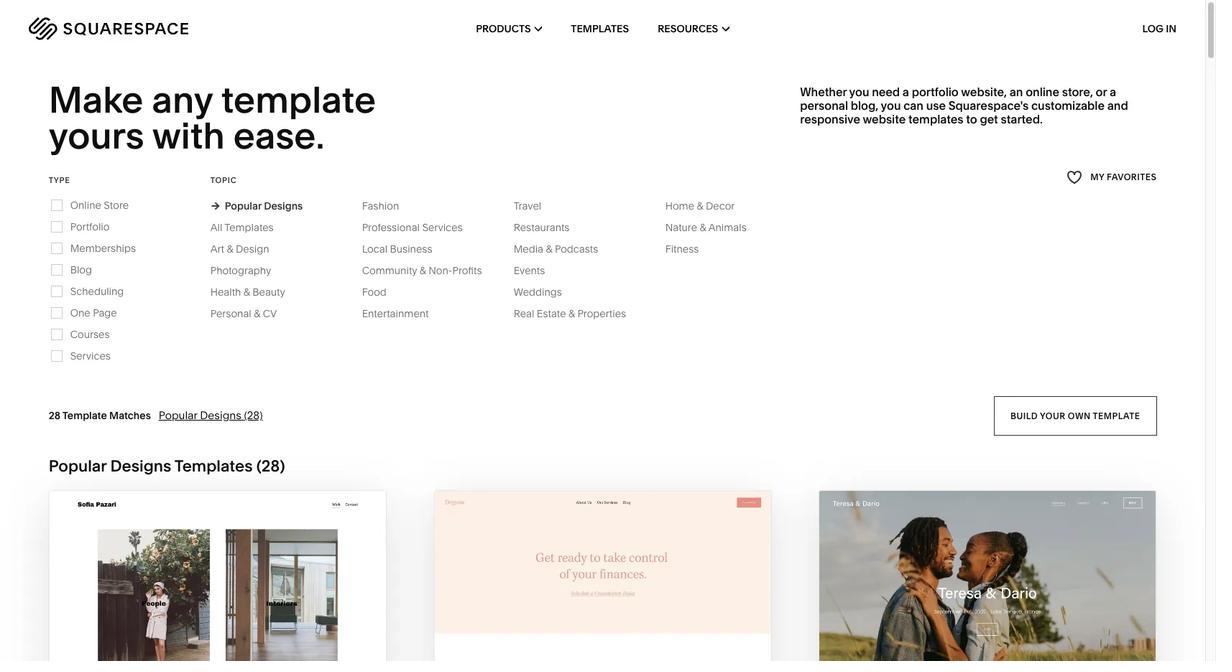 Task type: describe. For each thing, give the bounding box(es) containing it.
can
[[903, 98, 923, 113]]

1 vertical spatial 28
[[261, 457, 280, 476]]

fashion
[[362, 200, 399, 213]]

courses
[[70, 328, 110, 341]]

one page
[[70, 307, 117, 320]]

products
[[476, 22, 531, 35]]

personal & cv link
[[210, 307, 291, 320]]

local
[[362, 243, 387, 256]]

all
[[210, 221, 222, 234]]

0 vertical spatial templates
[[571, 22, 629, 35]]

nature & animals link
[[665, 221, 761, 234]]

website
[[863, 112, 906, 127]]

personal
[[800, 98, 848, 113]]

art
[[210, 243, 224, 256]]

log             in
[[1142, 22, 1176, 35]]

photography link
[[210, 264, 286, 277]]

& right the estate
[[568, 307, 575, 320]]

dario image
[[820, 491, 1156, 662]]

personal & cv
[[210, 307, 277, 320]]

degraw element
[[434, 491, 771, 662]]

popular for popular designs templates ( 28 )
[[49, 457, 107, 476]]

& for beauty
[[243, 286, 250, 299]]

blog
[[70, 264, 92, 277]]

resources button
[[658, 0, 729, 57]]

my favorites
[[1090, 172, 1157, 183]]

popular designs
[[225, 200, 303, 213]]

an
[[1010, 85, 1023, 99]]

health
[[210, 286, 241, 299]]

fitness
[[665, 243, 699, 256]]

whether you need a portfolio website, an online store, or a personal blog, you can use squarespace's customizable and responsive website templates to get started.
[[800, 85, 1128, 127]]

real estate & properties
[[514, 307, 626, 320]]

pazari element
[[49, 491, 386, 662]]

local business link
[[362, 243, 447, 256]]

0 horizontal spatial services
[[70, 350, 111, 363]]

log
[[1142, 22, 1164, 35]]

community & non-profits
[[362, 264, 482, 277]]

all templates
[[210, 221, 274, 234]]

online store
[[70, 199, 129, 212]]

portfolio
[[70, 220, 110, 233]]

photography
[[210, 264, 271, 277]]

media & podcasts
[[514, 243, 598, 256]]

scheduling
[[70, 285, 124, 298]]

your
[[1040, 411, 1065, 421]]

one
[[70, 307, 90, 320]]

& for decor
[[697, 200, 703, 213]]

favorites
[[1107, 172, 1157, 183]]

or
[[1096, 85, 1107, 99]]

build your own template button
[[994, 397, 1157, 436]]

make
[[49, 78, 143, 122]]

online
[[70, 199, 101, 212]]

food link
[[362, 286, 401, 299]]

0 vertical spatial 28
[[49, 409, 60, 422]]

build your own template
[[1010, 411, 1140, 421]]

memberships
[[70, 242, 136, 255]]

estate
[[537, 307, 566, 320]]

yours
[[49, 114, 144, 158]]

products button
[[476, 0, 542, 57]]

in
[[1166, 22, 1176, 35]]

matches
[[109, 409, 151, 422]]

make any template yours with ease.
[[49, 78, 384, 158]]

website,
[[961, 85, 1007, 99]]

nature & animals
[[665, 221, 747, 234]]

food
[[362, 286, 387, 299]]

template inside build your own template button
[[1093, 411, 1140, 421]]

my
[[1090, 172, 1104, 183]]

page
[[93, 307, 117, 320]]

and
[[1107, 98, 1128, 113]]

popular designs link
[[210, 200, 303, 213]]

responsive
[[800, 112, 860, 127]]

community
[[362, 264, 417, 277]]

pazari image
[[49, 491, 386, 662]]

popular designs (28)
[[159, 409, 263, 422]]

media
[[514, 243, 543, 256]]

started.
[[1001, 112, 1043, 127]]

health & beauty link
[[210, 286, 300, 299]]

home
[[665, 200, 694, 213]]

entertainment link
[[362, 307, 443, 320]]



Task type: vqa. For each thing, say whether or not it's contained in the screenshot.
COMMUNITY & NON-PROFITS link
yes



Task type: locate. For each thing, give the bounding box(es) containing it.
health & beauty
[[210, 286, 285, 299]]

properties
[[577, 307, 626, 320]]

cv
[[263, 307, 277, 320]]

restaurants
[[514, 221, 570, 234]]

1 horizontal spatial popular
[[159, 409, 197, 422]]

1 horizontal spatial a
[[1110, 85, 1116, 99]]

0 horizontal spatial 28
[[49, 409, 60, 422]]

with
[[152, 114, 225, 158]]

1 vertical spatial template
[[1093, 411, 1140, 421]]

you
[[849, 85, 869, 99], [881, 98, 901, 113]]

store
[[104, 199, 129, 212]]

1 a from the left
[[903, 85, 909, 99]]

designs for popular designs (28)
[[200, 409, 241, 422]]

art & design
[[210, 243, 269, 256]]

popular designs (28) link
[[159, 409, 263, 422]]

my favorites link
[[1067, 168, 1157, 187]]

weddings link
[[514, 286, 576, 299]]

real estate & properties link
[[514, 307, 640, 320]]

templates
[[908, 112, 963, 127]]

services up business
[[422, 221, 463, 234]]

art & design link
[[210, 243, 284, 256]]

2 vertical spatial popular
[[49, 457, 107, 476]]

0 horizontal spatial popular
[[49, 457, 107, 476]]

28 template matches
[[49, 409, 151, 422]]

topic
[[210, 175, 237, 185]]

events link
[[514, 264, 559, 277]]

travel link
[[514, 200, 556, 213]]

services down courses
[[70, 350, 111, 363]]

to
[[966, 112, 977, 127]]

squarespace logo image
[[29, 17, 188, 40]]

beauty
[[252, 286, 285, 299]]

build
[[1010, 411, 1038, 421]]

& right health
[[243, 286, 250, 299]]

customizable
[[1031, 98, 1105, 113]]

a
[[903, 85, 909, 99], [1110, 85, 1116, 99]]

(28)
[[244, 409, 263, 422]]

0 vertical spatial services
[[422, 221, 463, 234]]

any
[[152, 78, 213, 122]]

store,
[[1062, 85, 1093, 99]]

degraw image
[[434, 491, 771, 662]]

0 vertical spatial template
[[221, 78, 376, 122]]

use
[[926, 98, 946, 113]]

designs left (28)
[[200, 409, 241, 422]]

& right art
[[227, 243, 233, 256]]

templates link
[[571, 0, 629, 57]]

template inside make any template yours with ease.
[[221, 78, 376, 122]]

ease.
[[233, 114, 325, 158]]

services
[[422, 221, 463, 234], [70, 350, 111, 363]]

0 horizontal spatial designs
[[110, 457, 171, 476]]

& for podcasts
[[546, 243, 552, 256]]

designs
[[264, 200, 303, 213], [200, 409, 241, 422], [110, 457, 171, 476]]

dario element
[[820, 491, 1156, 662]]

a right the "need"
[[903, 85, 909, 99]]

log             in link
[[1142, 22, 1176, 35]]

restaurants link
[[514, 221, 584, 234]]

0 horizontal spatial you
[[849, 85, 869, 99]]

templates
[[571, 22, 629, 35], [224, 221, 274, 234], [174, 457, 253, 476]]

(
[[256, 457, 261, 476]]

decor
[[706, 200, 735, 213]]

& right media
[[546, 243, 552, 256]]

weddings
[[514, 286, 562, 299]]

home & decor link
[[665, 200, 749, 213]]

2 vertical spatial templates
[[174, 457, 253, 476]]

28 left template
[[49, 409, 60, 422]]

1 horizontal spatial services
[[422, 221, 463, 234]]

profits
[[452, 264, 482, 277]]

1 vertical spatial templates
[[224, 221, 274, 234]]

template
[[221, 78, 376, 122], [1093, 411, 1140, 421]]

online
[[1026, 85, 1059, 99]]

designs for popular designs
[[264, 200, 303, 213]]

template
[[62, 409, 107, 422]]

0 horizontal spatial template
[[221, 78, 376, 122]]

portfolio
[[912, 85, 959, 99]]

popular down template
[[49, 457, 107, 476]]

non-
[[429, 264, 452, 277]]

designs for popular designs templates ( 28 )
[[110, 457, 171, 476]]

& left non- on the top of page
[[420, 264, 426, 277]]

professional services
[[362, 221, 463, 234]]

0 vertical spatial designs
[[264, 200, 303, 213]]

personal
[[210, 307, 251, 320]]

popular designs templates ( 28 )
[[49, 457, 285, 476]]

1 horizontal spatial 28
[[261, 457, 280, 476]]

designs up all templates link
[[264, 200, 303, 213]]

professional
[[362, 221, 420, 234]]

& for animals
[[700, 221, 706, 234]]

a right or
[[1110, 85, 1116, 99]]

popular for popular designs
[[225, 200, 262, 213]]

you left can
[[881, 98, 901, 113]]

type
[[49, 175, 70, 185]]

you left the "need"
[[849, 85, 869, 99]]

0 vertical spatial popular
[[225, 200, 262, 213]]

design
[[236, 243, 269, 256]]

2 a from the left
[[1110, 85, 1116, 99]]

community & non-profits link
[[362, 264, 496, 277]]

popular for popular designs (28)
[[159, 409, 197, 422]]

local business
[[362, 243, 432, 256]]

all templates link
[[210, 221, 288, 234]]

1 vertical spatial popular
[[159, 409, 197, 422]]

& for cv
[[254, 307, 260, 320]]

popular right the matches
[[159, 409, 197, 422]]

popular up all templates
[[225, 200, 262, 213]]

& for design
[[227, 243, 233, 256]]

2 horizontal spatial designs
[[264, 200, 303, 213]]

squarespace logo link
[[29, 17, 258, 40]]

media & podcasts link
[[514, 243, 613, 256]]

1 horizontal spatial you
[[881, 98, 901, 113]]

2 vertical spatial designs
[[110, 457, 171, 476]]

professional services link
[[362, 221, 477, 234]]

1 vertical spatial services
[[70, 350, 111, 363]]

& right home
[[697, 200, 703, 213]]

& for non-
[[420, 264, 426, 277]]

podcasts
[[555, 243, 598, 256]]

nature
[[665, 221, 697, 234]]

28 down (28)
[[261, 457, 280, 476]]

events
[[514, 264, 545, 277]]

designs down the matches
[[110, 457, 171, 476]]

&
[[697, 200, 703, 213], [700, 221, 706, 234], [227, 243, 233, 256], [546, 243, 552, 256], [420, 264, 426, 277], [243, 286, 250, 299], [254, 307, 260, 320], [568, 307, 575, 320]]

get
[[980, 112, 998, 127]]

fashion link
[[362, 200, 413, 213]]

real
[[514, 307, 534, 320]]

blog,
[[851, 98, 878, 113]]

business
[[390, 243, 432, 256]]

1 horizontal spatial template
[[1093, 411, 1140, 421]]

2 horizontal spatial popular
[[225, 200, 262, 213]]

0 horizontal spatial a
[[903, 85, 909, 99]]

whether
[[800, 85, 847, 99]]

1 vertical spatial designs
[[200, 409, 241, 422]]

& right nature
[[700, 221, 706, 234]]

resources
[[658, 22, 718, 35]]

home & decor
[[665, 200, 735, 213]]

popular
[[225, 200, 262, 213], [159, 409, 197, 422], [49, 457, 107, 476]]

& left cv
[[254, 307, 260, 320]]

1 horizontal spatial designs
[[200, 409, 241, 422]]



